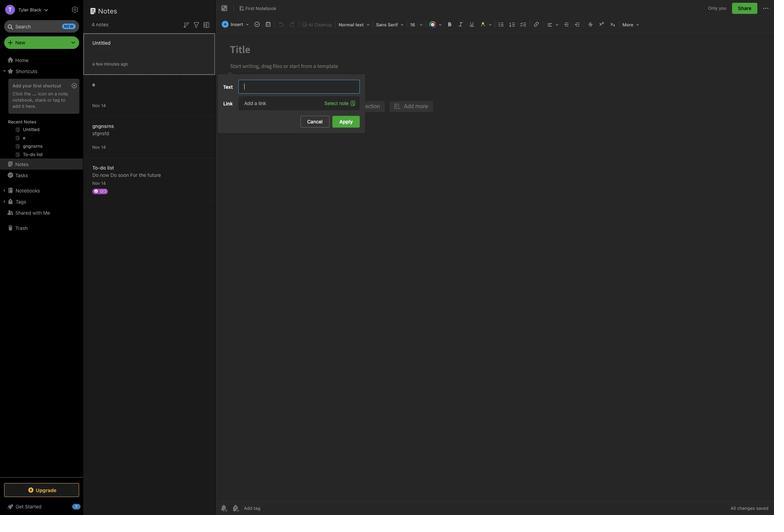 Task type: vqa. For each thing, say whether or not it's contained in the screenshot.
Normal
yes



Task type: locate. For each thing, give the bounding box(es) containing it.
recent
[[8, 119, 23, 125]]

superscript image
[[597, 19, 607, 29]]

e
[[92, 81, 95, 87]]

the right for
[[139, 172, 146, 178]]

icon on a note, notebook, stack or tag to add it here.
[[13, 91, 69, 109]]

1 vertical spatial nov
[[92, 145, 100, 150]]

Heading level field
[[337, 19, 372, 30]]

notebooks link
[[0, 185, 83, 196]]

checklist image
[[519, 19, 529, 29]]

new button
[[4, 36, 79, 49]]

1 nov from the top
[[92, 103, 100, 108]]

trash link
[[0, 223, 83, 234]]

do down list
[[111, 172, 117, 178]]

notes up tasks
[[15, 161, 29, 167]]

ago
[[121, 61, 128, 67]]

14 up gngnsrns
[[101, 103, 106, 108]]

1 horizontal spatial the
[[139, 172, 146, 178]]

with
[[32, 210, 42, 216]]

expand note image
[[221, 4, 229, 13]]

1 vertical spatial a
[[55, 91, 57, 97]]

0 horizontal spatial do
[[92, 172, 99, 178]]

black
[[30, 7, 41, 12]]

0 vertical spatial nov
[[92, 103, 100, 108]]

do
[[100, 165, 106, 171]]

0 vertical spatial 14
[[101, 103, 106, 108]]

nov up 0/3
[[92, 181, 100, 186]]

1 vertical spatial the
[[139, 172, 146, 178]]

add tag image
[[232, 505, 240, 513]]

2 vertical spatial 14
[[101, 181, 106, 186]]

first
[[33, 83, 42, 89]]

14
[[101, 103, 106, 108], [101, 145, 106, 150], [101, 181, 106, 186]]

expand notebooks image
[[2, 188, 7, 193]]

nov 14 up 0/3
[[92, 181, 106, 186]]

Search text field
[[9, 20, 74, 33]]

the left ...
[[24, 91, 31, 97]]

expand tags image
[[2, 199, 7, 205]]

nov down e
[[92, 103, 100, 108]]

notes
[[98, 7, 117, 15], [24, 119, 36, 125], [15, 161, 29, 167]]

tree
[[0, 55, 83, 478]]

1 14 from the top
[[101, 103, 106, 108]]

all
[[731, 506, 737, 512]]

add your first shortcut
[[13, 83, 61, 89]]

notes inside group
[[24, 119, 36, 125]]

0 horizontal spatial the
[[24, 91, 31, 97]]

first notebook button
[[237, 3, 279, 13]]

0 vertical spatial the
[[24, 91, 31, 97]]

trash
[[15, 225, 28, 231]]

1 nov 14 from the top
[[92, 103, 106, 108]]

do down to-
[[92, 172, 99, 178]]

Insert field
[[220, 19, 251, 29]]

for
[[130, 172, 138, 178]]

your
[[22, 83, 32, 89]]

serif
[[388, 22, 398, 27]]

sfgnsfd
[[92, 130, 109, 136]]

click the ...
[[13, 91, 37, 97]]

do
[[92, 172, 99, 178], [111, 172, 117, 178]]

notes
[[96, 22, 109, 27]]

nov
[[92, 103, 100, 108], [92, 145, 100, 150], [92, 181, 100, 186]]

click
[[13, 91, 23, 97]]

first
[[246, 5, 255, 11]]

group
[[0, 77, 83, 161]]

note,
[[58, 91, 69, 97]]

new search field
[[9, 20, 76, 33]]

me
[[43, 210, 50, 216]]

shared with me
[[15, 210, 50, 216]]

new
[[64, 24, 74, 28]]

nov down "sfgnsfd"
[[92, 145, 100, 150]]

share button
[[733, 3, 758, 14]]

0 vertical spatial a
[[92, 61, 95, 67]]

2 do from the left
[[111, 172, 117, 178]]

shared
[[15, 210, 31, 216]]

tags button
[[0, 196, 83, 207]]

new
[[15, 40, 25, 45]]

bold image
[[445, 19, 455, 29]]

now
[[100, 172, 109, 178]]

14 down "sfgnsfd"
[[101, 145, 106, 150]]

saved
[[757, 506, 769, 512]]

add
[[13, 103, 20, 109]]

more
[[623, 22, 634, 27]]

1 vertical spatial notes
[[24, 119, 36, 125]]

shortcut
[[43, 83, 61, 89]]

notes right recent
[[24, 119, 36, 125]]

nov 14 down "sfgnsfd"
[[92, 145, 106, 150]]

2 vertical spatial nov 14
[[92, 181, 106, 186]]

0 vertical spatial nov 14
[[92, 103, 106, 108]]

bulleted list image
[[497, 19, 507, 29]]

italic image
[[456, 19, 466, 29]]

3 nov from the top
[[92, 181, 100, 186]]

nov 14
[[92, 103, 106, 108], [92, 145, 106, 150], [92, 181, 106, 186]]

7
[[75, 505, 78, 509]]

click to collapse image
[[81, 503, 86, 511]]

a few minutes ago
[[92, 61, 128, 67]]

gngnsrns
[[92, 123, 114, 129]]

nov 14 up gngnsrns
[[92, 103, 106, 108]]

14 up 0/3
[[101, 181, 106, 186]]

calendar event image
[[264, 19, 273, 29]]

underline image
[[467, 19, 477, 29]]

future
[[148, 172, 161, 178]]

0 horizontal spatial a
[[55, 91, 57, 97]]

16
[[410, 22, 416, 27]]

tasks
[[15, 172, 28, 178]]

a left few
[[92, 61, 95, 67]]

...
[[32, 91, 37, 97]]

a inside icon on a note, notebook, stack or tag to add it here.
[[55, 91, 57, 97]]

a right on
[[55, 91, 57, 97]]

Add filters field
[[192, 20, 201, 29]]

on
[[48, 91, 53, 97]]

minutes
[[104, 61, 120, 67]]

tree containing home
[[0, 55, 83, 478]]

stack
[[35, 97, 46, 103]]

tyler
[[18, 7, 29, 12]]

1 vertical spatial nov 14
[[92, 145, 106, 150]]

a
[[92, 61, 95, 67], [55, 91, 57, 97]]

1 horizontal spatial do
[[111, 172, 117, 178]]

notes link
[[0, 159, 83, 170]]

settings image
[[71, 6, 79, 14]]

More field
[[621, 19, 642, 30]]

the
[[24, 91, 31, 97], [139, 172, 146, 178]]

notes up notes
[[98, 7, 117, 15]]

text
[[356, 22, 364, 27]]

2 vertical spatial nov
[[92, 181, 100, 186]]

strikethrough image
[[586, 19, 596, 29]]

sans
[[376, 22, 387, 27]]

started
[[25, 504, 42, 510]]

insert link image
[[532, 19, 542, 29]]

1 vertical spatial 14
[[101, 145, 106, 150]]



Task type: describe. For each thing, give the bounding box(es) containing it.
only
[[709, 5, 718, 11]]

more actions image
[[762, 4, 771, 13]]

recent notes
[[8, 119, 36, 125]]

the inside to-do list do now do soon for the future
[[139, 172, 146, 178]]

upgrade
[[36, 488, 57, 494]]

or
[[47, 97, 52, 103]]

all changes saved
[[731, 506, 769, 512]]

it
[[22, 103, 24, 109]]

normal
[[339, 22, 355, 27]]

sans serif
[[376, 22, 398, 27]]

notebook,
[[13, 97, 34, 103]]

only you
[[709, 5, 727, 11]]

add
[[13, 83, 21, 89]]

3 nov 14 from the top
[[92, 181, 106, 186]]

get started
[[16, 504, 42, 510]]

View options field
[[201, 20, 211, 29]]

tag
[[53, 97, 60, 103]]

notebooks
[[16, 188, 40, 194]]

tasks button
[[0, 170, 83, 181]]

2 14 from the top
[[101, 145, 106, 150]]

4 notes
[[92, 22, 109, 27]]

Font color field
[[427, 19, 445, 30]]

icon
[[38, 91, 47, 97]]

note window element
[[216, 0, 775, 516]]

Alignment field
[[544, 19, 562, 30]]

you
[[720, 5, 727, 11]]

add filters image
[[192, 21, 201, 29]]

4
[[92, 22, 95, 27]]

get
[[16, 504, 24, 510]]

home link
[[0, 55, 83, 66]]

group containing add your first shortcut
[[0, 77, 83, 161]]

Highlight field
[[478, 19, 495, 30]]

2 nov from the top
[[92, 145, 100, 150]]

untitled
[[92, 40, 111, 46]]

Font size field
[[408, 19, 425, 30]]

Sort options field
[[182, 20, 191, 29]]

share
[[739, 5, 752, 11]]

More actions field
[[762, 3, 771, 14]]

home
[[15, 57, 29, 63]]

Font family field
[[374, 19, 406, 30]]

normal text
[[339, 22, 364, 27]]

first notebook
[[246, 5, 277, 11]]

list
[[107, 165, 114, 171]]

1 horizontal spatial a
[[92, 61, 95, 67]]

the inside group
[[24, 91, 31, 97]]

Note Editor text field
[[216, 33, 775, 501]]

tags
[[16, 199, 26, 205]]

Account field
[[0, 3, 48, 17]]

0/3
[[100, 189, 107, 194]]

Help and Learning task checklist field
[[0, 502, 83, 513]]

shortcuts button
[[0, 66, 83, 77]]

to-do list do now do soon for the future
[[92, 165, 161, 178]]

1 do from the left
[[92, 172, 99, 178]]

upgrade button
[[4, 484, 79, 498]]

notebook
[[256, 5, 277, 11]]

soon
[[118, 172, 129, 178]]

insert
[[231, 22, 243, 27]]

tyler black
[[18, 7, 41, 12]]

here.
[[26, 103, 36, 109]]

2 nov 14 from the top
[[92, 145, 106, 150]]

outdent image
[[573, 19, 583, 29]]

to-
[[92, 165, 100, 171]]

to
[[61, 97, 65, 103]]

subscript image
[[608, 19, 618, 29]]

shared with me link
[[0, 207, 83, 218]]

add a reminder image
[[220, 505, 228, 513]]

0 vertical spatial notes
[[98, 7, 117, 15]]

changes
[[738, 506, 756, 512]]

numbered list image
[[508, 19, 518, 29]]

2 vertical spatial notes
[[15, 161, 29, 167]]

Add tag field
[[243, 506, 296, 512]]

3 14 from the top
[[101, 181, 106, 186]]

few
[[96, 61, 103, 67]]

task image
[[252, 19, 262, 29]]

shortcuts
[[16, 68, 37, 74]]

indent image
[[562, 19, 572, 29]]



